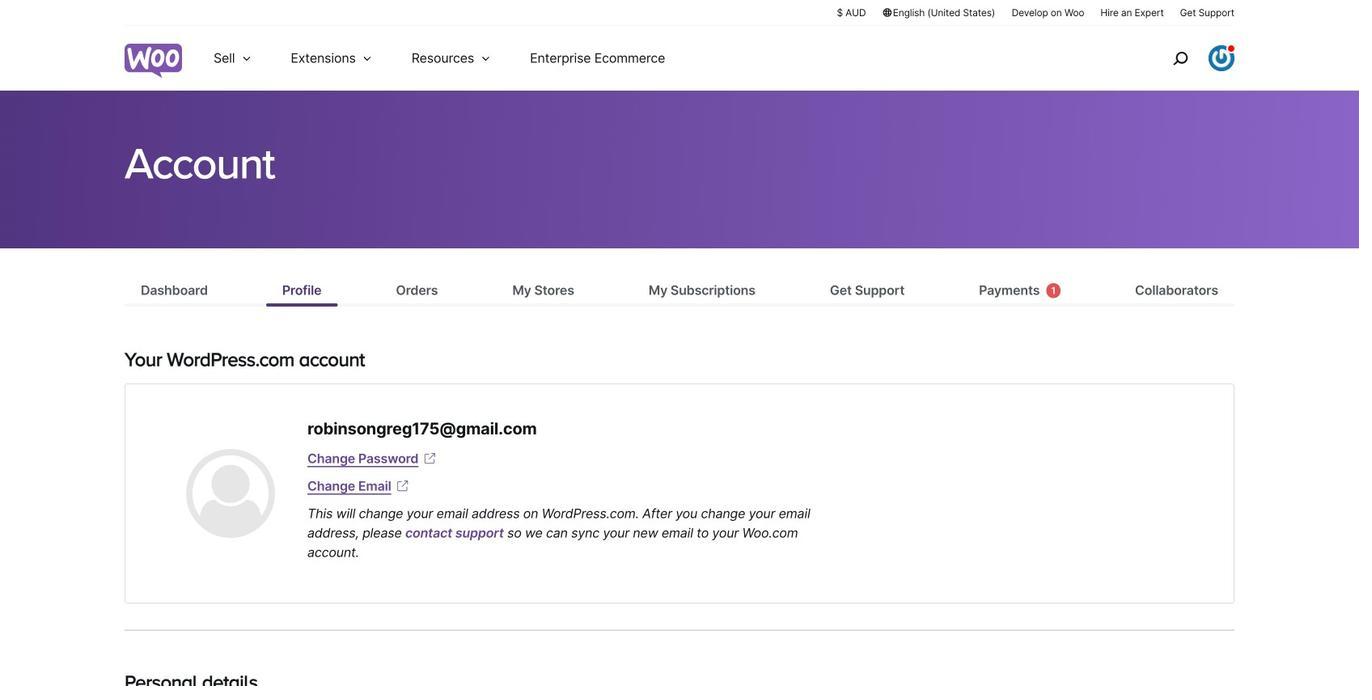 Task type: describe. For each thing, give the bounding box(es) containing it.
1 horizontal spatial external link image
[[422, 451, 438, 467]]



Task type: locate. For each thing, give the bounding box(es) containing it.
service navigation menu element
[[1139, 32, 1235, 85]]

external link image
[[422, 451, 438, 467], [395, 478, 411, 494]]

0 vertical spatial external link image
[[422, 451, 438, 467]]

1 vertical spatial external link image
[[395, 478, 411, 494]]

search image
[[1168, 45, 1194, 71]]

0 horizontal spatial external link image
[[395, 478, 411, 494]]

gravatar image image
[[186, 449, 275, 538]]

open account menu image
[[1209, 45, 1235, 71]]



Task type: vqa. For each thing, say whether or not it's contained in the screenshot.
New
no



